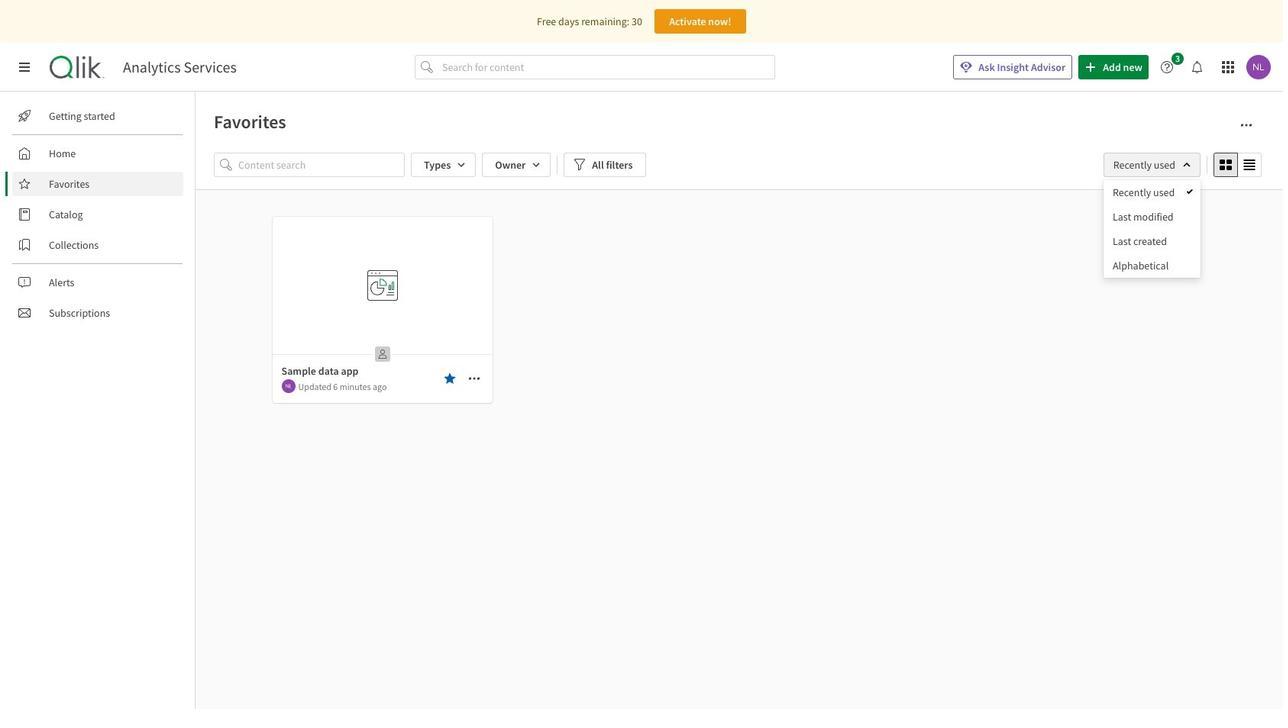 Task type: vqa. For each thing, say whether or not it's contained in the screenshot.
TILE VIEW "icon"
yes



Task type: describe. For each thing, give the bounding box(es) containing it.
3 option from the top
[[1104, 229, 1201, 254]]

none field inside filters region
[[1104, 153, 1201, 177]]

Content search text field
[[238, 153, 405, 177]]



Task type: locate. For each thing, give the bounding box(es) containing it.
None field
[[1104, 153, 1201, 177]]

list view image
[[1244, 159, 1256, 171]]

tile view image
[[1220, 159, 1233, 171]]

noah lott image
[[282, 380, 295, 394]]

remove from favorites image
[[444, 373, 456, 385]]

4 option from the top
[[1104, 254, 1201, 278]]

list box
[[1104, 180, 1201, 278]]

option
[[1104, 180, 1201, 205], [1104, 205, 1201, 229], [1104, 229, 1201, 254], [1104, 254, 1201, 278]]

analytics services element
[[123, 58, 237, 76]]

navigation pane element
[[0, 98, 195, 332]]

list box inside filters region
[[1104, 180, 1201, 278]]

2 option from the top
[[1104, 205, 1201, 229]]

filters region
[[0, 0, 1284, 710]]

1 option from the top
[[1104, 180, 1201, 205]]

close sidebar menu image
[[18, 61, 31, 73]]

noah lott element
[[282, 380, 295, 394]]

switch view group
[[1214, 153, 1263, 177]]



